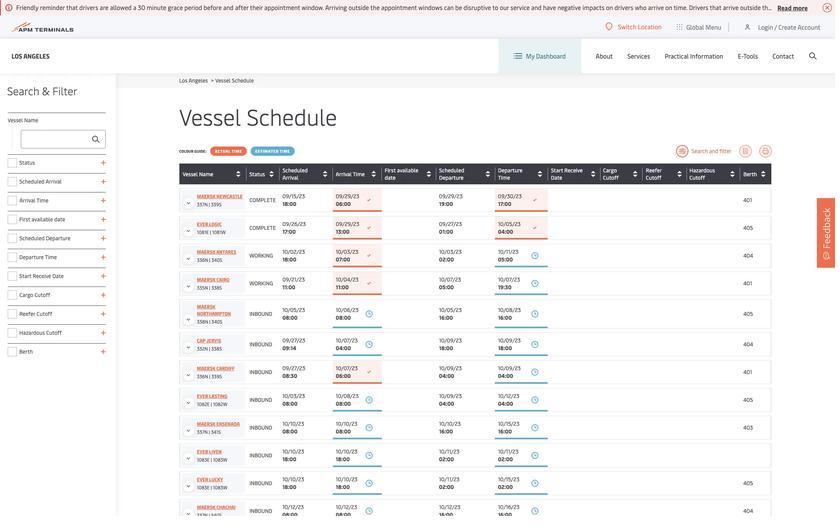 Task type: describe. For each thing, give the bounding box(es) containing it.
time.
[[674, 3, 688, 12]]

336n for inbound
[[197, 373, 208, 380]]

drivers
[[689, 3, 709, 12]]

10/12/23 04:00
[[498, 392, 520, 407]]

2 drivers from the left
[[615, 3, 634, 12]]

antares
[[216, 249, 236, 255]]

feedback button
[[817, 198, 835, 268]]

los for los angeles
[[12, 52, 22, 60]]

maersk for 10/02/23
[[197, 249, 215, 255]]

0 horizontal spatial and
[[223, 3, 234, 12]]

11:00 for 10/04/23 11:00
[[336, 284, 349, 291]]

2 appointment from the left
[[381, 3, 417, 12]]

336n for working
[[197, 257, 208, 263]]

period
[[184, 3, 202, 12]]

09/29/23 06:00
[[336, 192, 359, 208]]

menu
[[706, 23, 722, 31]]

10/07/23 for 04:00
[[336, 337, 358, 344]]

10/02/23 18:00
[[282, 248, 305, 263]]

inbound for 10/11/23 02:00
[[249, 452, 272, 459]]

my
[[526, 52, 535, 60]]

10/15/23 02:00
[[498, 476, 520, 491]]

practical information button
[[665, 39, 723, 73]]

los angeles
[[12, 52, 50, 60]]

17:00 for 09/26/23 17:00
[[282, 228, 296, 235]]

| for 10/09/23 18:00
[[209, 346, 210, 352]]

1 outside from the left
[[349, 3, 369, 12]]

08:00 inside 10/06/23 08:00
[[336, 314, 351, 321]]

inbound for 10/15/23 02:00
[[249, 480, 272, 487]]

401 for 09/30/23
[[743, 196, 752, 204]]

and inside button
[[709, 147, 718, 155]]

09/26/23 17:00
[[282, 220, 306, 235]]

2 that from the left
[[710, 3, 721, 12]]

19:00
[[439, 200, 453, 208]]

10/08/23 for 08:00
[[336, 392, 359, 400]]

| for 10/08/23 16:00
[[209, 319, 210, 325]]

10/02/23
[[282, 248, 305, 255]]

| for 10/07/23 19:30
[[209, 285, 210, 291]]

1083e for 10/11/23 02:00
[[197, 457, 210, 463]]

404 for 10/09/23
[[743, 341, 753, 348]]

1081w
[[212, 229, 226, 235]]

337n for complete
[[197, 201, 208, 208]]

my dashboard
[[526, 52, 566, 60]]

logic
[[209, 221, 222, 227]]

negative
[[558, 3, 581, 12]]

maersk for 09/27/23
[[197, 365, 215, 371]]

1 10/10/23 08:00 from the left
[[282, 420, 304, 435]]

02:00 for 10/15/23 02:00
[[439, 483, 454, 491]]

10/07/23 04:00
[[336, 337, 358, 352]]

the
[[370, 3, 380, 12]]

inbound for 10/08/23 16:00
[[249, 310, 272, 317]]

switch location
[[618, 22, 662, 31]]

maersk antares 336n | 340s
[[197, 249, 236, 263]]

10/06/23
[[336, 306, 359, 314]]

07:00
[[336, 256, 350, 263]]

08:30
[[282, 372, 297, 380]]

10/15/23 for 16:00
[[498, 420, 520, 427]]

jervis
[[206, 338, 221, 344]]

401 for 10/07/23
[[743, 280, 752, 287]]

cap jervis 332n | 338s
[[197, 338, 222, 352]]

before
[[204, 3, 222, 12]]

maersk for 10/05/23
[[197, 304, 215, 310]]

09/27/23 for 08:30
[[282, 365, 305, 372]]

dashboard
[[536, 52, 566, 60]]

ever logic 1081e | 1081w
[[197, 221, 226, 235]]

ensenada
[[216, 421, 240, 427]]

08:00 inside 10/05/23 08:00
[[282, 314, 298, 321]]

colour guide:
[[179, 149, 206, 154]]

estimated
[[255, 149, 279, 154]]

lasting
[[209, 393, 227, 399]]

contact
[[773, 52, 794, 60]]

ever for 10/15/23
[[197, 476, 208, 483]]

16:00 for 10/15/23 16:00
[[498, 428, 512, 435]]

10/03/23 08:00
[[282, 392, 305, 407]]

3 404 from the top
[[743, 507, 753, 515]]

06:00 for 10/07/23 06:00
[[336, 372, 351, 380]]

login
[[758, 23, 773, 31]]

angeles for los angeles
[[23, 52, 50, 60]]

10/09/23 04:00 for 10/12/23
[[439, 392, 462, 407]]

2 outside from the left
[[740, 3, 761, 12]]

16:00 for 10/10/23 16:00
[[439, 428, 453, 435]]

09/27/23 09:14
[[282, 337, 305, 352]]

services button
[[628, 39, 650, 73]]

| for 10/15/23 02:00
[[211, 485, 212, 491]]

disruptive
[[464, 3, 491, 12]]

1082w
[[213, 401, 227, 407]]

10/09/23 for 10/09/23 04:00
[[439, 365, 462, 372]]

time for actual time
[[232, 149, 242, 154]]

340s for inbound
[[212, 319, 222, 325]]

8 inbound from the top
[[249, 507, 272, 515]]

newcastle
[[216, 193, 243, 199]]

arriving
[[325, 3, 347, 12]]

cap
[[197, 338, 206, 344]]

10/09/23 for 10/09/23 18:00
[[439, 337, 462, 344]]

401 for 10/09/23
[[743, 368, 752, 376]]

335n
[[197, 285, 208, 291]]

09:14
[[282, 344, 296, 352]]

10/07/23 06:00
[[336, 365, 358, 380]]

405 for 10/15/23
[[743, 480, 753, 487]]

maersk cairo 335n | 338s
[[197, 277, 230, 291]]

10/09/23 for 10/12/23 04:00
[[439, 392, 462, 400]]

10/05/23 for 16:00
[[439, 306, 462, 314]]

search & filter
[[7, 83, 77, 98]]

09/29/23 for 19:00
[[439, 192, 463, 200]]

10/10/23 16:00
[[439, 420, 461, 435]]

have
[[543, 3, 556, 12]]

cardiff
[[216, 365, 235, 371]]

guide:
[[194, 149, 206, 154]]

los angeles > vessel schedule
[[179, 77, 254, 84]]

09/15/23 18:00
[[282, 192, 305, 208]]

| for 10/11/23 02:00
[[211, 457, 212, 463]]

10/07/23 19:30
[[498, 276, 520, 291]]

reminder
[[40, 3, 65, 12]]

northampton
[[197, 311, 231, 317]]

09/21/23 11:00
[[282, 276, 305, 291]]

global
[[686, 23, 704, 31]]

minute
[[147, 3, 166, 12]]

e-tools
[[738, 52, 758, 60]]

switch location button
[[606, 22, 662, 31]]

1083e for 10/15/23 02:00
[[197, 485, 210, 491]]

16:00 for 10/08/23 16:00
[[498, 314, 512, 321]]

search and filter
[[692, 147, 732, 155]]

10/05/23 for 04:00
[[498, 220, 521, 228]]

04:00 inside 10/05/23 04:00
[[498, 228, 513, 235]]

10/07/23 for 19:30
[[498, 276, 520, 283]]

1 appointment from the left
[[264, 3, 300, 12]]

338s for inbound
[[211, 346, 222, 352]]

09/27/23 08:30
[[282, 365, 305, 380]]

338n
[[197, 319, 208, 325]]

window
[[814, 3, 835, 12]]

18:00 inside the 09/15/23 18:00
[[282, 200, 296, 208]]

10/15/23 for 02:00
[[498, 476, 520, 483]]

contact button
[[773, 39, 794, 73]]

30
[[138, 3, 145, 12]]

our
[[500, 3, 509, 12]]

los for los angeles > vessel schedule
[[179, 77, 188, 84]]

filter
[[720, 147, 732, 155]]

colour
[[179, 149, 194, 154]]

403
[[743, 424, 753, 431]]

09/26/23
[[282, 220, 306, 228]]

02:00 for 10/11/23 02:00
[[439, 456, 454, 463]]

estimated time
[[255, 149, 290, 154]]

maersk ensenada 337n | 341s
[[197, 421, 240, 435]]

global menu button
[[669, 15, 729, 38]]

chachai
[[216, 504, 236, 510]]

login / create account link
[[744, 15, 821, 38]]

08:00 down 10/08/23 08:00
[[336, 428, 351, 435]]

complete for 18:00
[[249, 196, 276, 204]]

10/05/23 for 08:00
[[282, 306, 305, 314]]

10/03/23 for 02:00
[[439, 248, 462, 255]]

09/21/23
[[282, 276, 305, 283]]

create
[[779, 23, 796, 31]]

09/29/23 19:00
[[439, 192, 463, 208]]

after
[[235, 3, 249, 12]]

e-tools button
[[738, 39, 758, 73]]



Task type: vqa. For each thing, say whether or not it's contained in the screenshot.
02:00 The 10/15/23
yes



Task type: locate. For each thing, give the bounding box(es) containing it.
1 vertical spatial los angeles link
[[179, 77, 208, 84]]

09/29/23 up '09/29/23 13:00'
[[336, 192, 359, 200]]

1 338s from the top
[[211, 285, 222, 291]]

340s down 'antares'
[[211, 257, 222, 263]]

1 horizontal spatial angeles
[[189, 77, 208, 84]]

1 on from the left
[[606, 3, 613, 12]]

0 vertical spatial 10/08/23
[[498, 306, 521, 314]]

05:00 for 10/11/23 05:00
[[498, 256, 513, 263]]

2 337n from the top
[[197, 429, 208, 435]]

on right impacts
[[606, 3, 613, 12]]

1 horizontal spatial and
[[531, 3, 542, 12]]

2 horizontal spatial 10/05/23
[[498, 220, 521, 228]]

maersk left cardiff
[[197, 365, 215, 371]]

08:00 down 10/03/23 08:00
[[282, 428, 298, 435]]

filter
[[52, 83, 77, 98]]

09/29/23
[[336, 192, 359, 200], [439, 192, 463, 200], [336, 220, 359, 228]]

1 horizontal spatial 10/08/23
[[498, 306, 521, 314]]

1 horizontal spatial appointment
[[381, 3, 417, 12]]

los angeles link up search & filter
[[12, 51, 50, 61]]

maersk inside button
[[197, 504, 215, 510]]

maersk inside maersk cairo 335n | 338s
[[197, 277, 215, 283]]

ever inside ever lucky 1083e | 1083w
[[197, 476, 208, 483]]

available
[[397, 167, 418, 174], [397, 167, 418, 174], [31, 216, 53, 223]]

vessel name button
[[183, 168, 244, 180], [183, 168, 244, 180]]

1 340s from the top
[[211, 257, 222, 263]]

0 horizontal spatial outside
[[349, 3, 369, 12]]

11:00 inside 10/04/23 11:00
[[336, 284, 349, 291]]

arrival time button
[[336, 168, 380, 180], [336, 168, 380, 180]]

and left after on the left of page
[[223, 3, 234, 12]]

name
[[24, 117, 38, 124], [199, 170, 213, 178], [199, 170, 213, 178]]

1 horizontal spatial that
[[710, 3, 721, 12]]

10/10/23
[[282, 420, 304, 427], [336, 420, 358, 427], [439, 420, 461, 427], [282, 448, 304, 455], [336, 448, 358, 455], [282, 476, 304, 483], [336, 476, 358, 483]]

| inside ever lasting 1082e | 1082w
[[211, 401, 212, 407]]

| left 341s
[[209, 429, 210, 435]]

1 complete from the top
[[249, 196, 276, 204]]

1 horizontal spatial 10/03/23
[[336, 248, 358, 255]]

2 1083w from the top
[[213, 485, 227, 491]]

information
[[690, 52, 723, 60]]

1 horizontal spatial 11:00
[[336, 284, 349, 291]]

1 horizontal spatial drivers
[[615, 3, 634, 12]]

05:00 inside 10/11/23 05:00
[[498, 256, 513, 263]]

18:00
[[282, 200, 296, 208], [282, 256, 296, 263], [439, 344, 453, 352], [498, 344, 512, 352], [282, 456, 296, 463], [336, 456, 350, 463], [282, 483, 296, 491], [336, 483, 350, 491]]

09/27/23 for 01:00
[[439, 220, 462, 228]]

inbound for 10/15/23 16:00
[[249, 424, 272, 431]]

1 vertical spatial 401
[[743, 280, 752, 287]]

angeles for los angeles > vessel schedule
[[189, 77, 208, 84]]

05:00 inside 10/07/23 05:00
[[439, 284, 454, 291]]

| right 335n
[[209, 285, 210, 291]]

1083w inside ever lucky 1083e | 1083w
[[213, 485, 227, 491]]

09/29/23 up the 13:00
[[336, 220, 359, 228]]

4 maersk from the top
[[197, 304, 215, 310]]

10/07/23 down 10/03/23 02:00
[[439, 276, 461, 283]]

11:00
[[282, 284, 295, 291], [336, 284, 349, 291]]

337n inside maersk ensenada 337n | 341s
[[197, 429, 208, 435]]

1 horizontal spatial 10/10/23 08:00
[[336, 420, 358, 435]]

1083e
[[197, 457, 210, 463], [197, 485, 210, 491]]

10/03/23 for 08:00
[[282, 392, 305, 400]]

maersk inside maersk ensenada 337n | 341s
[[197, 421, 215, 427]]

09/30/23 17:00
[[498, 192, 522, 208]]

los angeles link left >
[[179, 77, 208, 84]]

2 inbound from the top
[[249, 341, 272, 348]]

and
[[223, 3, 234, 12], [531, 3, 542, 12], [709, 147, 718, 155]]

09/27/23 for 09:14
[[282, 337, 305, 344]]

1083e down lucky
[[197, 485, 210, 491]]

2 10/15/23 from the top
[[498, 476, 520, 483]]

2 404 from the top
[[743, 341, 753, 348]]

|
[[209, 201, 210, 208], [210, 229, 211, 235], [209, 257, 210, 263], [209, 285, 210, 291], [209, 319, 210, 325], [209, 346, 210, 352], [209, 373, 210, 380], [211, 401, 212, 407], [209, 429, 210, 435], [211, 457, 212, 463], [211, 485, 212, 491]]

| inside ever liven 1083e | 1083w
[[211, 457, 212, 463]]

10/03/23 for 07:00
[[336, 248, 358, 255]]

ever
[[197, 221, 208, 227], [197, 393, 208, 399], [197, 449, 208, 455], [197, 476, 208, 483]]

340s
[[211, 257, 222, 263], [212, 319, 222, 325]]

ever for 10/05/23
[[197, 221, 208, 227]]

10/04/23
[[336, 276, 359, 283]]

their right after on the left of page
[[250, 3, 263, 12]]

inbound
[[249, 310, 272, 317], [249, 341, 272, 348], [249, 368, 272, 376], [249, 396, 272, 404], [249, 424, 272, 431], [249, 452, 272, 459], [249, 480, 272, 487], [249, 507, 272, 515]]

scheduled arrival
[[282, 167, 308, 181], [283, 167, 308, 181], [19, 178, 62, 185]]

complete
[[249, 196, 276, 204], [249, 224, 276, 231]]

02:00 for 10/11/23 05:00
[[439, 256, 454, 263]]

outside up the login in the right top of the page
[[740, 3, 761, 12]]

1 horizontal spatial 10/05/23
[[439, 306, 462, 314]]

hazardous cutoff button
[[690, 167, 738, 181], [690, 167, 738, 181]]

2 horizontal spatial and
[[709, 147, 718, 155]]

| inside maersk cardiff 336n | 339s
[[209, 373, 210, 380]]

0 vertical spatial 10/15/23
[[498, 420, 520, 427]]

0 vertical spatial angeles
[[23, 52, 50, 60]]

16:00 inside 10/15/23 16:00
[[498, 428, 512, 435]]

1 10/09/23 18:00 from the left
[[439, 337, 462, 352]]

1 horizontal spatial 10/09/23 18:00
[[498, 337, 521, 352]]

10/09/23 04:00 for 10/09/23
[[439, 365, 462, 380]]

09/29/23 for 13:00
[[336, 220, 359, 228]]

08:00 inside 10/08/23 08:00
[[336, 400, 351, 407]]

inbound for 10/09/23 18:00
[[249, 341, 272, 348]]

search left filter
[[692, 147, 708, 155]]

1083e inside ever lucky 1083e | 1083w
[[197, 485, 210, 491]]

0 horizontal spatial drivers
[[79, 3, 98, 12]]

10/07/23 down 10/07/23 04:00 in the left of the page
[[336, 365, 358, 372]]

0 horizontal spatial 11:00
[[282, 284, 295, 291]]

10/07/23 for 06:00
[[336, 365, 358, 372]]

10/11/23 02:00 for 10/11/23
[[439, 448, 460, 463]]

340s down "northampton"
[[212, 319, 222, 325]]

10/05/23 down 09/21/23 11:00 at the bottom left of the page
[[282, 306, 305, 314]]

08:00 inside 10/03/23 08:00
[[282, 400, 298, 407]]

maersk chachai button
[[183, 504, 236, 516]]

maersk inside maersk cardiff 336n | 339s
[[197, 365, 215, 371]]

339s for complete
[[211, 201, 222, 208]]

09/15/23
[[282, 192, 305, 200]]

08:00 down 10/07/23 06:00
[[336, 400, 351, 407]]

0 horizontal spatial 05:00
[[439, 284, 454, 291]]

maersk up 335n
[[197, 277, 215, 283]]

3 ever from the top
[[197, 449, 208, 455]]

can
[[444, 3, 454, 12]]

>
[[211, 77, 214, 84]]

08:00 down 10/06/23
[[336, 314, 351, 321]]

| right 332n
[[209, 346, 210, 352]]

09/29/23 up 19:00
[[439, 192, 463, 200]]

1 vertical spatial 1083w
[[213, 485, 227, 491]]

1 06:00 from the top
[[336, 200, 351, 208]]

1 vertical spatial 336n
[[197, 373, 208, 380]]

1 that from the left
[[66, 3, 78, 12]]

4 ever from the top
[[197, 476, 208, 483]]

1 404 from the top
[[743, 252, 753, 259]]

on left time. at the right top
[[665, 3, 672, 12]]

16:00 for 10/05/23 16:00
[[439, 314, 453, 321]]

338s down cairo
[[211, 285, 222, 291]]

339s inside maersk cardiff 336n | 339s
[[211, 373, 222, 380]]

2 401 from the top
[[743, 280, 752, 287]]

10/07/23 for 05:00
[[439, 276, 461, 283]]

1083w down the liven
[[213, 457, 227, 463]]

| up logic
[[209, 201, 210, 208]]

ever inside ever lasting 1082e | 1082w
[[197, 393, 208, 399]]

17:00 down 09/30/23
[[498, 200, 511, 208]]

338s down the jervis
[[211, 346, 222, 352]]

1 horizontal spatial their
[[762, 3, 775, 12]]

0 vertical spatial 1083w
[[213, 457, 227, 463]]

338s inside cap jervis 332n | 338s
[[211, 346, 222, 352]]

working for 18:00
[[249, 252, 273, 259]]

405 for 10/08/23
[[743, 310, 753, 317]]

| down the liven
[[211, 457, 212, 463]]

and left have
[[531, 3, 542, 12]]

3 appointment from the left
[[777, 3, 812, 12]]

10/08/23 down 19:30
[[498, 306, 521, 314]]

10/03/23 07:00
[[336, 248, 358, 263]]

336n inside maersk antares 336n | 340s
[[197, 257, 208, 263]]

2 arrive from the left
[[723, 3, 739, 12]]

maersk inside maersk antares 336n | 340s
[[197, 249, 215, 255]]

maersk down 1081e
[[197, 249, 215, 255]]

impacts
[[583, 3, 605, 12]]

reefer
[[646, 167, 662, 174], [646, 167, 662, 174], [19, 310, 35, 317]]

angeles left >
[[189, 77, 208, 84]]

1 vertical spatial search
[[692, 147, 708, 155]]

1 vertical spatial angeles
[[189, 77, 208, 84]]

cairo
[[216, 277, 230, 283]]

| inside maersk antares 336n | 340s
[[209, 257, 210, 263]]

departure time
[[498, 167, 523, 181], [498, 167, 523, 181], [19, 253, 57, 261]]

| up maersk cairo 335n | 338s
[[209, 257, 210, 263]]

maersk left chachai
[[197, 504, 215, 510]]

0 vertical spatial 340s
[[211, 257, 222, 263]]

08:00
[[282, 314, 298, 321], [336, 314, 351, 321], [282, 400, 298, 407], [336, 400, 351, 407], [282, 428, 298, 435], [336, 428, 351, 435]]

vessel schedule
[[179, 101, 337, 132]]

| inside maersk newcastle 337n | 339s
[[209, 201, 210, 208]]

10/03/23 up the 07:00
[[336, 248, 358, 255]]

17:00 down "09/26/23"
[[282, 228, 296, 235]]

0 vertical spatial working
[[249, 252, 273, 259]]

2 11:00 from the left
[[336, 284, 349, 291]]

2 complete from the top
[[249, 224, 276, 231]]

angeles
[[23, 52, 50, 60], [189, 77, 208, 84]]

1 maersk from the top
[[197, 193, 215, 199]]

3 401 from the top
[[743, 368, 752, 376]]

10/03/23 down 08:30
[[282, 392, 305, 400]]

5 maersk from the top
[[197, 365, 215, 371]]

0 horizontal spatial 10/05/23
[[282, 306, 305, 314]]

location
[[638, 22, 662, 31]]

2 maersk from the top
[[197, 249, 215, 255]]

read
[[778, 3, 792, 12]]

0 horizontal spatial their
[[250, 3, 263, 12]]

2 horizontal spatial appointment
[[777, 3, 812, 12]]

5 inbound from the top
[[249, 424, 272, 431]]

2 horizontal spatial 10/03/23
[[439, 248, 462, 255]]

10/09/23 04:00
[[439, 365, 462, 380], [498, 365, 521, 380], [439, 392, 462, 407]]

maersk inside the maersk northampton 338n | 340s
[[197, 304, 215, 310]]

liven
[[209, 449, 222, 455]]

0 horizontal spatial time
[[232, 149, 242, 154]]

arrive right who
[[648, 3, 664, 12]]

appointment left window.
[[264, 3, 300, 12]]

3 inbound from the top
[[249, 368, 272, 376]]

10/15/23 down 10/12/23 04:00
[[498, 420, 520, 427]]

schedule
[[232, 77, 254, 84], [247, 101, 337, 132]]

first available date
[[385, 167, 418, 181], [385, 167, 418, 181], [19, 216, 65, 223]]

10/08/23 08:00
[[336, 392, 359, 407]]

1 inbound from the top
[[249, 310, 272, 317]]

ever lasting 1082e | 1082w
[[197, 393, 227, 407]]

2 06:00 from the top
[[336, 372, 351, 380]]

are
[[100, 3, 109, 12]]

1083w down lucky
[[213, 485, 227, 491]]

1 1083w from the top
[[213, 457, 227, 463]]

| for 09/30/23 17:00
[[209, 201, 210, 208]]

1 vertical spatial working
[[249, 280, 273, 287]]

search and filter button
[[676, 145, 732, 157]]

06:00 up 10/08/23 08:00
[[336, 372, 351, 380]]

0 horizontal spatial appointment
[[264, 3, 300, 12]]

09/27/23 up 01:00
[[439, 220, 462, 228]]

2 on from the left
[[665, 3, 672, 12]]

maersk inside maersk newcastle 337n | 339s
[[197, 193, 215, 199]]

| inside ever logic 1081e | 1081w
[[210, 229, 211, 235]]

1 vertical spatial complete
[[249, 224, 276, 231]]

berth
[[743, 170, 757, 178], [744, 170, 757, 178], [19, 348, 33, 355]]

4 inbound from the top
[[249, 396, 272, 404]]

| down lucky
[[211, 485, 212, 491]]

working left the 10/02/23 18:00
[[249, 252, 273, 259]]

337n left 341s
[[197, 429, 208, 435]]

3 405 from the top
[[743, 396, 753, 404]]

lucky
[[209, 476, 223, 483]]

16:00 inside 10/10/23 16:00
[[439, 428, 453, 435]]

1 vertical spatial los
[[179, 77, 188, 84]]

16:00 inside 10/08/23 16:00
[[498, 314, 512, 321]]

338s for working
[[211, 285, 222, 291]]

None checkbox
[[8, 158, 17, 167], [8, 177, 17, 186], [8, 215, 17, 224], [8, 234, 17, 243], [8, 253, 17, 262], [8, 290, 17, 300], [8, 309, 17, 319], [8, 347, 17, 356], [8, 158, 17, 167], [8, 177, 17, 186], [8, 215, 17, 224], [8, 234, 17, 243], [8, 253, 17, 262], [8, 290, 17, 300], [8, 309, 17, 319], [8, 347, 17, 356]]

1 vertical spatial 338s
[[211, 346, 222, 352]]

window.
[[302, 3, 324, 12]]

09/27/23 up 09:14
[[282, 337, 305, 344]]

1 horizontal spatial time
[[280, 149, 290, 154]]

2 vertical spatial 09/27/23
[[282, 365, 305, 372]]

2 ever from the top
[[197, 393, 208, 399]]

404 for 10/11/23
[[743, 252, 753, 259]]

1 horizontal spatial arrive
[[723, 3, 739, 12]]

10/07/23 down 10/06/23 08:00 at the left of the page
[[336, 337, 358, 344]]

None checkbox
[[8, 196, 17, 205], [8, 272, 17, 281], [8, 328, 17, 338], [8, 196, 17, 205], [8, 272, 17, 281], [8, 328, 17, 338]]

2 1083e from the top
[[197, 485, 210, 491]]

search for search and filter
[[692, 147, 708, 155]]

ever for 10/11/23
[[197, 449, 208, 455]]

10/10/23 08:00 down 10/03/23 08:00
[[282, 420, 304, 435]]

complete left the 09/15/23 18:00
[[249, 196, 276, 204]]

working for 11:00
[[249, 280, 273, 287]]

336n up ever lasting 1082e | 1082w
[[197, 373, 208, 380]]

1083w inside ever liven 1083e | 1083w
[[213, 457, 227, 463]]

| for 10/11/23 05:00
[[209, 257, 210, 263]]

their left read
[[762, 3, 775, 12]]

337n inside maersk newcastle 337n | 339s
[[197, 201, 208, 208]]

close alert image
[[823, 3, 832, 12]]

ever left lucky
[[197, 476, 208, 483]]

0 horizontal spatial that
[[66, 3, 78, 12]]

| for 10/09/23 04:00
[[209, 373, 210, 380]]

1 10/15/23 from the top
[[498, 420, 520, 427]]

outside left the
[[349, 3, 369, 12]]

09/29/23 for 06:00
[[336, 192, 359, 200]]

login / create account
[[758, 23, 821, 31]]

time right actual
[[232, 149, 242, 154]]

1 ever from the top
[[197, 221, 208, 227]]

3 maersk from the top
[[197, 277, 215, 283]]

1 arrive from the left
[[648, 3, 664, 12]]

arrive right drivers at the right of the page
[[723, 3, 739, 12]]

10/15/23 up 10/16/23
[[498, 476, 520, 483]]

2 338s from the top
[[211, 346, 222, 352]]

336n inside maersk cardiff 336n | 339s
[[197, 373, 208, 380]]

1 horizontal spatial los
[[179, 77, 188, 84]]

16:00 inside '10/05/23 16:00'
[[439, 314, 453, 321]]

angeles up search & filter
[[23, 52, 50, 60]]

1 vertical spatial 09/27/23
[[282, 337, 305, 344]]

339s inside maersk newcastle 337n | 339s
[[211, 201, 222, 208]]

0 horizontal spatial 10/08/23
[[336, 392, 359, 400]]

ever up 1082e
[[197, 393, 208, 399]]

| inside the maersk northampton 338n | 340s
[[209, 319, 210, 325]]

0 vertical spatial 17:00
[[498, 200, 511, 208]]

06:00 inside 09/29/23 06:00
[[336, 200, 351, 208]]

337n
[[197, 201, 208, 208], [197, 429, 208, 435]]

0 vertical spatial 339s
[[211, 201, 222, 208]]

340s inside the maersk northampton 338n | 340s
[[212, 319, 222, 325]]

0 horizontal spatial angeles
[[23, 52, 50, 60]]

05:00 up '10/05/23 16:00' on the bottom of the page
[[439, 284, 454, 291]]

ever lucky 1083e | 1083w
[[197, 476, 227, 491]]

1 their from the left
[[250, 3, 263, 12]]

0 vertical spatial schedule
[[232, 77, 254, 84]]

1 horizontal spatial 05:00
[[498, 256, 513, 263]]

0 vertical spatial 337n
[[197, 201, 208, 208]]

0 horizontal spatial 17:00
[[282, 228, 296, 235]]

0 horizontal spatial los
[[12, 52, 22, 60]]

1 336n from the top
[[197, 257, 208, 263]]

1 horizontal spatial 17:00
[[498, 200, 511, 208]]

10/09/23
[[439, 337, 462, 344], [498, 337, 521, 344], [439, 365, 462, 372], [498, 365, 521, 372], [439, 392, 462, 400]]

339s down newcastle
[[211, 201, 222, 208]]

10/08/23 for 16:00
[[498, 306, 521, 314]]

1 vertical spatial 339s
[[211, 373, 222, 380]]

336n
[[197, 257, 208, 263], [197, 373, 208, 380]]

2 336n from the top
[[197, 373, 208, 380]]

maersk for 10/10/23
[[197, 421, 215, 427]]

405 for 10/12/23
[[743, 396, 753, 404]]

1 horizontal spatial on
[[665, 3, 672, 12]]

0 horizontal spatial los angeles link
[[12, 51, 50, 61]]

1 vertical spatial 06:00
[[336, 372, 351, 380]]

05:00
[[498, 256, 513, 263], [439, 284, 454, 291]]

1 405 from the top
[[743, 224, 753, 231]]

complete for 17:00
[[249, 224, 276, 231]]

0 horizontal spatial search
[[7, 83, 39, 98]]

1 time from the left
[[232, 149, 242, 154]]

1 vertical spatial schedule
[[247, 101, 337, 132]]

1 vertical spatial 10/08/23
[[336, 392, 359, 400]]

04:00 inside 10/12/23 04:00
[[498, 400, 513, 407]]

0 vertical spatial 338s
[[211, 285, 222, 291]]

drivers left who
[[615, 3, 634, 12]]

10/05/23 04:00
[[498, 220, 521, 235]]

0 vertical spatial 1083e
[[197, 457, 210, 463]]

1 vertical spatial 10/15/23
[[498, 476, 520, 483]]

06:00 for 09/29/23 06:00
[[336, 200, 351, 208]]

maersk northampton 338n | 340s
[[197, 304, 231, 325]]

02:00 inside 10/03/23 02:00
[[439, 256, 454, 263]]

None text field
[[21, 130, 106, 149]]

cargo
[[603, 167, 617, 174], [603, 167, 617, 174], [19, 291, 33, 299]]

| for 10/12/23 04:00
[[211, 401, 212, 407]]

10/05/23 down 10/07/23 05:00
[[439, 306, 462, 314]]

tools
[[744, 52, 758, 60]]

340s inside maersk antares 336n | 340s
[[211, 257, 222, 263]]

that right drivers at the right of the page
[[710, 3, 721, 12]]

10/11/23 05:00
[[498, 248, 519, 263]]

start receive date button
[[551, 167, 598, 181], [551, 167, 599, 181]]

1 1083e from the top
[[197, 457, 210, 463]]

1 horizontal spatial search
[[692, 147, 708, 155]]

10/03/23 down 01:00
[[439, 248, 462, 255]]

10/11/23 02:00 for 10/15/23
[[439, 476, 460, 491]]

time for estimated time
[[280, 149, 290, 154]]

2 time from the left
[[280, 149, 290, 154]]

401
[[743, 196, 752, 204], [743, 280, 752, 287], [743, 368, 752, 376]]

4 405 from the top
[[743, 480, 753, 487]]

1 vertical spatial 05:00
[[439, 284, 454, 291]]

2 10/10/23 08:00 from the left
[[336, 420, 358, 435]]

404
[[743, 252, 753, 259], [743, 341, 753, 348], [743, 507, 753, 515]]

appointment up login / create account at right
[[777, 3, 812, 12]]

| right 338n
[[209, 319, 210, 325]]

arrival
[[336, 170, 352, 178], [336, 170, 352, 178], [282, 174, 298, 181], [283, 174, 298, 181], [46, 178, 62, 185], [19, 197, 35, 204]]

09/29/23 13:00
[[336, 220, 359, 235]]

1 vertical spatial 337n
[[197, 429, 208, 435]]

time right estimated
[[280, 149, 290, 154]]

| right 1081e
[[210, 229, 211, 235]]

1 337n from the top
[[197, 201, 208, 208]]

1 drivers from the left
[[79, 3, 98, 12]]

| inside cap jervis 332n | 338s
[[209, 346, 210, 352]]

2 working from the top
[[249, 280, 273, 287]]

maersk for 09/21/23
[[197, 277, 215, 283]]

2 405 from the top
[[743, 310, 753, 317]]

ever inside ever logic 1081e | 1081w
[[197, 221, 208, 227]]

337n for inbound
[[197, 429, 208, 435]]

332n
[[197, 346, 208, 352]]

arrive
[[648, 3, 664, 12], [723, 3, 739, 12]]

16:00
[[439, 314, 453, 321], [498, 314, 512, 321], [439, 428, 453, 435], [498, 428, 512, 435]]

0 vertical spatial los angeles link
[[12, 51, 50, 61]]

1 horizontal spatial outside
[[740, 3, 761, 12]]

who
[[635, 3, 647, 12]]

10/06/23 08:00
[[336, 306, 359, 321]]

1 vertical spatial 404
[[743, 341, 753, 348]]

0 vertical spatial 05:00
[[498, 256, 513, 263]]

05:00 for 10/07/23 05:00
[[439, 284, 454, 291]]

0 vertical spatial 401
[[743, 196, 752, 204]]

complete left 09/26/23 17:00 on the left top of page
[[249, 224, 276, 231]]

1 working from the top
[[249, 252, 273, 259]]

receive
[[564, 167, 583, 174], [564, 167, 583, 174], [33, 272, 51, 280]]

search
[[7, 83, 39, 98], [692, 147, 708, 155]]

0 horizontal spatial 10/10/23 08:00
[[282, 420, 304, 435]]

1 11:00 from the left
[[282, 284, 295, 291]]

0 vertical spatial complete
[[249, 196, 276, 204]]

1083e down the liven
[[197, 457, 210, 463]]

0 vertical spatial 336n
[[197, 257, 208, 263]]

inbound for 10/09/23 04:00
[[249, 368, 272, 376]]

11:00 inside 09/21/23 11:00
[[282, 284, 295, 291]]

1083w for 10/15/23 02:00
[[213, 485, 227, 491]]

6 inbound from the top
[[249, 452, 272, 459]]

340s for working
[[211, 257, 222, 263]]

arrival time
[[336, 170, 365, 178], [336, 170, 365, 178], [19, 197, 48, 204]]

405 for 10/05/23
[[743, 224, 753, 231]]

| for 10/15/23 16:00
[[209, 429, 210, 435]]

10/08/23 down 10/07/23 06:00
[[336, 392, 359, 400]]

09/27/23 up 08:30
[[282, 365, 305, 372]]

allowed
[[110, 3, 132, 12]]

7 maersk from the top
[[197, 504, 215, 510]]

| right 1082e
[[211, 401, 212, 407]]

appointment right the
[[381, 3, 417, 12]]

0 vertical spatial search
[[7, 83, 39, 98]]

10/10/23 08:00 down 10/08/23 08:00
[[336, 420, 358, 435]]

11:00 down the 09/21/23
[[282, 284, 295, 291]]

2 their from the left
[[762, 3, 775, 12]]

1083w for 10/11/23 02:00
[[213, 457, 227, 463]]

| up lasting
[[209, 373, 210, 380]]

| inside maersk cairo 335n | 338s
[[209, 285, 210, 291]]

maersk up "northampton"
[[197, 304, 215, 310]]

maersk left newcastle
[[197, 193, 215, 199]]

339s for inbound
[[211, 373, 222, 380]]

ever inside ever liven 1083e | 1083w
[[197, 449, 208, 455]]

08:00 up the 09/27/23 09:14
[[282, 314, 298, 321]]

02:00
[[439, 256, 454, 263], [439, 456, 454, 463], [498, 456, 513, 463], [439, 483, 454, 491], [498, 483, 513, 491]]

10/05/23 08:00
[[282, 306, 305, 321]]

search for search & filter
[[7, 83, 39, 98]]

search left the &
[[7, 83, 39, 98]]

first available date button
[[385, 167, 434, 181], [385, 167, 434, 181]]

6 maersk from the top
[[197, 421, 215, 427]]

08:00 down 08:30
[[282, 400, 298, 407]]

on
[[606, 3, 613, 12], [665, 3, 672, 12]]

1 vertical spatial 17:00
[[282, 228, 296, 235]]

1 vertical spatial 1083e
[[197, 485, 210, 491]]

17:00 inside '09/30/23 17:00'
[[498, 200, 511, 208]]

0 vertical spatial los
[[12, 52, 22, 60]]

11:00 for 09/21/23 11:00
[[282, 284, 295, 291]]

ever up 1081e
[[197, 221, 208, 227]]

friendly reminder that drivers are allowed a 30 minute grace period before and after their appointment window. arriving outside the appointment windows can be disruptive to our service and have negative impacts on drivers who arrive on time. drivers that arrive outside their appointment window
[[16, 3, 835, 12]]

7 inbound from the top
[[249, 480, 272, 487]]

10/09/23 18:00 down 10/08/23 16:00
[[498, 337, 521, 352]]

2 10/09/23 18:00 from the left
[[498, 337, 521, 352]]

1 401 from the top
[[743, 196, 752, 204]]

inbound for 10/12/23 04:00
[[249, 396, 272, 404]]

338s inside maersk cairo 335n | 338s
[[211, 285, 222, 291]]

maersk
[[197, 193, 215, 199], [197, 249, 215, 255], [197, 277, 215, 283], [197, 304, 215, 310], [197, 365, 215, 371], [197, 421, 215, 427], [197, 504, 215, 510]]

0 vertical spatial 06:00
[[336, 200, 351, 208]]

that right "reminder"
[[66, 3, 78, 12]]

0 vertical spatial 404
[[743, 252, 753, 259]]

0 horizontal spatial 10/03/23
[[282, 392, 305, 400]]

17:00 for 09/30/23 17:00
[[498, 200, 511, 208]]

practical information
[[665, 52, 723, 60]]

04:00 inside 10/07/23 04:00
[[336, 344, 351, 352]]

working left 09/21/23 11:00 at the bottom left of the page
[[249, 280, 273, 287]]

0 horizontal spatial on
[[606, 3, 613, 12]]

339s down cardiff
[[211, 373, 222, 380]]

18:00 inside the 10/02/23 18:00
[[282, 256, 296, 263]]

10/16/23
[[498, 503, 520, 511]]

10/15/23 16:00
[[498, 420, 520, 435]]

1 horizontal spatial los angeles link
[[179, 77, 208, 84]]

0 horizontal spatial arrive
[[648, 3, 664, 12]]

2 340s from the top
[[212, 319, 222, 325]]

| inside maersk ensenada 337n | 341s
[[209, 429, 210, 435]]

06:00 inside 10/07/23 06:00
[[336, 372, 351, 380]]

windows
[[418, 3, 443, 12]]

1083e inside ever liven 1083e | 1083w
[[197, 457, 210, 463]]

2 vertical spatial 401
[[743, 368, 752, 376]]

global menu
[[686, 23, 722, 31]]

17:00 inside 09/26/23 17:00
[[282, 228, 296, 235]]

search inside "search and filter" button
[[692, 147, 708, 155]]

feedback
[[820, 208, 833, 249]]

| inside ever lucky 1083e | 1083w
[[211, 485, 212, 491]]

drivers left are
[[79, 3, 98, 12]]

1083w
[[213, 457, 227, 463], [213, 485, 227, 491]]

ever left the liven
[[197, 449, 208, 455]]

| for 10/05/23 04:00
[[210, 229, 211, 235]]

2 vertical spatial 404
[[743, 507, 753, 515]]

maersk for 09/15/23
[[197, 193, 215, 199]]

that
[[66, 3, 78, 12], [710, 3, 721, 12]]

and left filter
[[709, 147, 718, 155]]

10/05/23 down '09/30/23 17:00'
[[498, 220, 521, 228]]

appointment
[[264, 3, 300, 12], [381, 3, 417, 12], [777, 3, 812, 12]]

1 vertical spatial 340s
[[212, 319, 222, 325]]

0 vertical spatial 09/27/23
[[439, 220, 462, 228]]

11:00 down 10/04/23
[[336, 284, 349, 291]]

02:00 inside the 10/15/23 02:00
[[498, 483, 513, 491]]

10/07/23 up 19:30
[[498, 276, 520, 283]]

0 horizontal spatial 10/09/23 18:00
[[439, 337, 462, 352]]

05:00 up 10/07/23 19:30
[[498, 256, 513, 263]]

337n up ever logic 1081e | 1081w
[[197, 201, 208, 208]]



